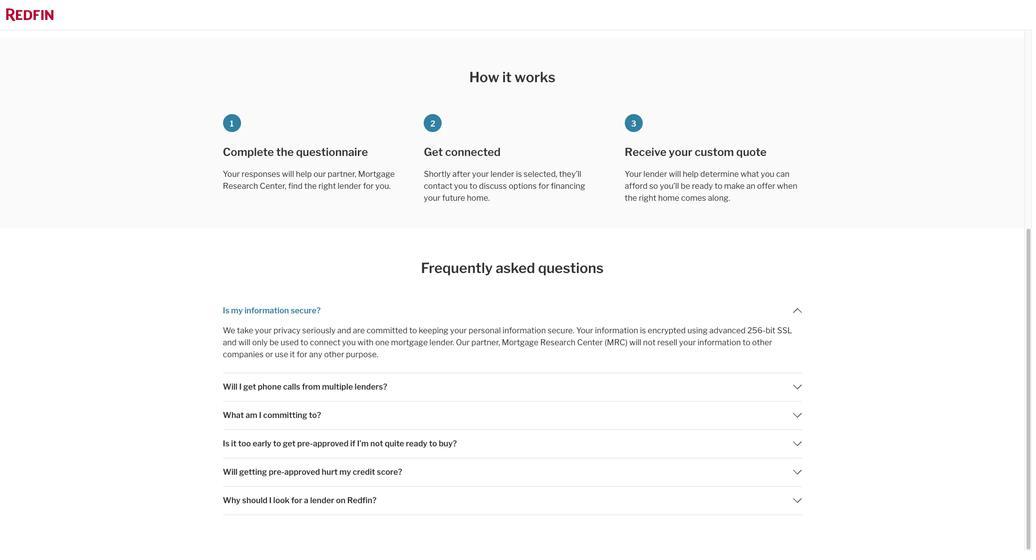 Task type: locate. For each thing, give the bounding box(es) containing it.
redfin?
[[347, 496, 377, 506]]

options
[[509, 182, 537, 191]]

they'll
[[559, 170, 581, 179]]

ready up the comes along.
[[692, 182, 713, 191]]

2 horizontal spatial the
[[625, 194, 637, 203]]

advanced
[[709, 326, 746, 336]]

for
[[538, 182, 549, 191], [297, 350, 307, 360], [291, 496, 302, 506]]

your for complete
[[223, 170, 240, 179]]

2 vertical spatial you
[[342, 338, 356, 348]]

too
[[238, 439, 251, 449]]

is it too early to get pre-approved if i'm not quite ready to buy? button
[[223, 430, 802, 458]]

connected
[[445, 146, 501, 159]]

will
[[282, 170, 294, 179], [669, 170, 681, 179], [238, 338, 250, 348], [629, 338, 641, 348]]

1 horizontal spatial get
[[283, 439, 296, 449]]

look
[[273, 496, 290, 506]]

you inside we take your privacy seriously and are committed to keeping your personal information secure. your information is encrypted using advanced 256-bit ssl and will only be used to connect you with one mortgage lender. our partner, mortgage research center (mrc) will not resell your information to other companies or use it for any other purpose.
[[342, 338, 356, 348]]

0 vertical spatial is
[[516, 170, 522, 179]]

complete
[[223, 146, 274, 159]]

1 horizontal spatial research
[[540, 338, 576, 348]]

to up mortgage
[[409, 326, 417, 336]]

asked
[[496, 260, 535, 277]]

help for questionnaire
[[296, 170, 312, 179]]

i right the am
[[259, 411, 261, 421]]

1 vertical spatial ready
[[406, 439, 427, 449]]

0 horizontal spatial mortgage
[[358, 170, 395, 179]]

it left too
[[231, 439, 237, 449]]

1 horizontal spatial it
[[290, 350, 295, 360]]

hurt
[[322, 468, 338, 477]]

pre- up will getting pre-approved hurt my credit score? on the bottom
[[297, 439, 313, 449]]

information inside is my information secure? dropdown button
[[245, 306, 289, 316]]

your down the complete
[[223, 170, 240, 179]]

1 vertical spatial i
[[259, 411, 261, 421]]

other
[[752, 338, 772, 348]]

your inside your responses will help our partner, mortgage research center, find the right lender for you.
[[223, 170, 240, 179]]

0 horizontal spatial get
[[243, 383, 256, 392]]

1 is from the top
[[223, 306, 229, 316]]

to?
[[309, 411, 321, 421]]

after
[[452, 170, 470, 179]]

0 horizontal spatial your
[[223, 170, 240, 179]]

1 vertical spatial approved
[[284, 468, 320, 477]]

1 horizontal spatial help
[[683, 170, 699, 179]]

early
[[253, 439, 271, 449]]

ready inside the your lender will help determine what you can afford so you'll be ready to make an offer when the right home comes along.
[[692, 182, 713, 191]]

0 horizontal spatial the
[[276, 146, 294, 159]]

information down advanced
[[698, 338, 741, 348]]

1 horizontal spatial your
[[576, 326, 593, 336]]

a
[[304, 496, 308, 506]]

shortly after your lender is selected, they'll contact you to discuss options for financing your future home.
[[424, 170, 585, 203]]

1 vertical spatial get
[[283, 439, 296, 449]]

1 horizontal spatial is
[[640, 326, 646, 336]]

1 vertical spatial be
[[269, 338, 279, 348]]

your
[[223, 170, 240, 179], [625, 170, 642, 179], [576, 326, 593, 336]]

0 horizontal spatial i
[[239, 383, 242, 392]]

0 horizontal spatial right
[[318, 182, 336, 191]]

1 horizontal spatial be
[[681, 182, 690, 191]]

your inside we take your privacy seriously and are committed to keeping your personal information secure. your information is encrypted using advanced 256-bit ssl and will only be used to connect you with one mortgage lender. our partner, mortgage research center (mrc) will not resell your information to other companies or use it for any other purpose.
[[576, 326, 593, 336]]

and left are at the bottom left of the page
[[337, 326, 351, 336]]

research down secure.
[[540, 338, 576, 348]]

be inside we take your privacy seriously and are committed to keeping your personal information secure. your information is encrypted using advanced 256-bit ssl and will only be used to connect you with one mortgage lender. our partner, mortgage research center (mrc) will not resell your information to other companies or use it for any other purpose.
[[269, 338, 279, 348]]

using
[[688, 326, 708, 336]]

your inside the your lender will help determine what you can afford so you'll be ready to make an offer when the right home comes along.
[[625, 170, 642, 179]]

my up we
[[231, 306, 243, 316]]

frequently asked questions
[[421, 260, 604, 277]]

information up (mrc)
[[595, 326, 638, 336]]

right inside the your lender will help determine what you can afford so you'll be ready to make an offer when the right home comes along.
[[639, 194, 656, 203]]

ready for be
[[692, 182, 713, 191]]

lender up discuss
[[491, 170, 514, 179]]

works
[[515, 69, 555, 86]]

partner,
[[328, 170, 356, 179], [471, 338, 500, 348]]

you up the other purpose.
[[342, 338, 356, 348]]

any
[[309, 350, 322, 360]]

help inside the your lender will help determine what you can afford so you'll be ready to make an offer when the right home comes along.
[[683, 170, 699, 179]]

0 vertical spatial pre-
[[297, 439, 313, 449]]

your
[[669, 146, 692, 159], [472, 170, 489, 179], [424, 194, 440, 203], [255, 326, 272, 336], [450, 326, 467, 336], [679, 338, 696, 348]]

0 vertical spatial for
[[538, 182, 549, 191]]

1 vertical spatial you
[[454, 182, 468, 191]]

get right early
[[283, 439, 296, 449]]

the
[[276, 146, 294, 159], [304, 182, 317, 191], [625, 194, 637, 203]]

to down 256-
[[743, 338, 750, 348]]

will left "getting"
[[223, 468, 238, 477]]

why should i look for a lender on redfin?
[[223, 496, 377, 506]]

2 horizontal spatial i
[[269, 496, 272, 506]]

secure?
[[291, 306, 321, 316]]

1 vertical spatial right
[[639, 194, 656, 203]]

1 vertical spatial my
[[339, 468, 351, 477]]

1 horizontal spatial ready
[[692, 182, 713, 191]]

information down is my information secure? dropdown button
[[503, 326, 546, 336]]

will i get phone calls from multiple lenders? button
[[223, 374, 802, 402]]

0 vertical spatial the
[[276, 146, 294, 159]]

lender inside shortly after your lender is selected, they'll contact you to discuss options for financing your future home.
[[491, 170, 514, 179]]

be up or
[[269, 338, 279, 348]]

0 horizontal spatial pre-
[[269, 468, 284, 477]]

1 vertical spatial the
[[304, 182, 317, 191]]

we
[[223, 326, 235, 336]]

2 vertical spatial it
[[231, 439, 237, 449]]

1 vertical spatial mortgage
[[502, 338, 539, 348]]

0 vertical spatial partner,
[[328, 170, 356, 179]]

and down we
[[223, 338, 237, 348]]

it right how at top left
[[502, 69, 512, 86]]

it right use
[[290, 350, 295, 360]]

lender
[[491, 170, 514, 179], [643, 170, 667, 179], [338, 182, 361, 191], [310, 496, 334, 506]]

1 vertical spatial partner,
[[471, 338, 500, 348]]

0 horizontal spatial my
[[231, 306, 243, 316]]

0 horizontal spatial is
[[516, 170, 522, 179]]

i for am
[[259, 411, 261, 421]]

with
[[358, 338, 374, 348]]

0 horizontal spatial ready
[[406, 439, 427, 449]]

will for will i get phone calls from multiple lenders?
[[223, 383, 238, 392]]

will inside dropdown button
[[223, 383, 238, 392]]

you up offer
[[761, 170, 774, 179]]

ready right quite
[[406, 439, 427, 449]]

your for receive
[[625, 170, 642, 179]]

1 will from the top
[[223, 383, 238, 392]]

0 vertical spatial i
[[239, 383, 242, 392]]

0 vertical spatial approved
[[313, 439, 349, 449]]

receive your custom quote
[[625, 146, 767, 159]]

right down so
[[639, 194, 656, 203]]

pre-
[[297, 439, 313, 449], [269, 468, 284, 477]]

ready inside is it too early to get pre-approved if i'm not quite ready to buy? dropdown button
[[406, 439, 427, 449]]

i left phone
[[239, 383, 242, 392]]

0 horizontal spatial help
[[296, 170, 312, 179]]

one
[[375, 338, 389, 348]]

1 vertical spatial not
[[370, 439, 383, 449]]

2 horizontal spatial it
[[502, 69, 512, 86]]

research down the "responses"
[[223, 182, 258, 191]]

2 vertical spatial for
[[291, 496, 302, 506]]

0 vertical spatial research
[[223, 182, 258, 191]]

is it too early to get pre-approved if i'm not quite ready to buy?
[[223, 439, 457, 449]]

used
[[281, 338, 299, 348]]

2 is from the top
[[223, 439, 229, 449]]

approved
[[313, 439, 349, 449], [284, 468, 320, 477]]

help up "find"
[[296, 170, 312, 179]]

partner, down personal
[[471, 338, 500, 348]]

the inside the your lender will help determine what you can afford so you'll be ready to make an offer when the right home comes along.
[[625, 194, 637, 203]]

lender up so
[[643, 170, 667, 179]]

1 horizontal spatial and
[[337, 326, 351, 336]]

0 vertical spatial and
[[337, 326, 351, 336]]

your up "our"
[[450, 326, 467, 336]]

partner, right our
[[328, 170, 356, 179]]

not inside we take your privacy seriously and are committed to keeping your personal information secure. your information is encrypted using advanced 256-bit ssl and will only be used to connect you with one mortgage lender. our partner, mortgage research center (mrc) will not resell your information to other companies or use it for any other purpose.
[[643, 338, 656, 348]]

connect
[[310, 338, 340, 348]]

2 vertical spatial i
[[269, 496, 272, 506]]

1 horizontal spatial mortgage
[[502, 338, 539, 348]]

mortgage
[[358, 170, 395, 179], [502, 338, 539, 348]]

information up privacy
[[245, 306, 289, 316]]

it
[[502, 69, 512, 86], [290, 350, 295, 360], [231, 439, 237, 449]]

your up center
[[576, 326, 593, 336]]

1 vertical spatial it
[[290, 350, 295, 360]]

your right receive
[[669, 146, 692, 159]]

0 vertical spatial it
[[502, 69, 512, 86]]

0 vertical spatial you
[[761, 170, 774, 179]]

not
[[643, 338, 656, 348], [370, 439, 383, 449]]

be
[[681, 182, 690, 191], [269, 338, 279, 348]]

to down the determine
[[715, 182, 722, 191]]

0 vertical spatial be
[[681, 182, 690, 191]]

not right i'm
[[370, 439, 383, 449]]

approved left the hurt
[[284, 468, 320, 477]]

is up options
[[516, 170, 522, 179]]

1 vertical spatial for
[[297, 350, 307, 360]]

1 horizontal spatial pre-
[[297, 439, 313, 449]]

mortgage down is my information secure? dropdown button
[[502, 338, 539, 348]]

1 horizontal spatial partner,
[[471, 338, 500, 348]]

for inside dropdown button
[[291, 496, 302, 506]]

will up what
[[223, 383, 238, 392]]

1 vertical spatial pre-
[[269, 468, 284, 477]]

0 vertical spatial will
[[223, 383, 238, 392]]

to inside shortly after your lender is selected, they'll contact you to discuss options for financing your future home.
[[470, 182, 477, 191]]

multiple
[[322, 383, 353, 392]]

calls
[[283, 383, 300, 392]]

it inside we take your privacy seriously and are committed to keeping your personal information secure. your information is encrypted using advanced 256-bit ssl and will only be used to connect you with one mortgage lender. our partner, mortgage research center (mrc) will not resell your information to other companies or use it for any other purpose.
[[290, 350, 295, 360]]

0 vertical spatial right
[[318, 182, 336, 191]]

you
[[761, 170, 774, 179], [454, 182, 468, 191], [342, 338, 356, 348]]

my right the hurt
[[339, 468, 351, 477]]

your responses will help our partner, mortgage research center, find the right lender for you.
[[223, 170, 395, 191]]

not inside dropdown button
[[370, 439, 383, 449]]

is left the encrypted
[[640, 326, 646, 336]]

i for should
[[269, 496, 272, 506]]

i left 'look'
[[269, 496, 272, 506]]

0 vertical spatial ready
[[692, 182, 713, 191]]

get
[[243, 383, 256, 392], [283, 439, 296, 449]]

1 vertical spatial is
[[640, 326, 646, 336]]

selected,
[[524, 170, 557, 179]]

0 horizontal spatial be
[[269, 338, 279, 348]]

1 help from the left
[[296, 170, 312, 179]]

1 vertical spatial research
[[540, 338, 576, 348]]

0 horizontal spatial research
[[223, 182, 258, 191]]

mortgage up for you.
[[358, 170, 395, 179]]

help inside your responses will help our partner, mortgage research center, find the right lender for you.
[[296, 170, 312, 179]]

partner, inside we take your privacy seriously and are committed to keeping your personal information secure. your information is encrypted using advanced 256-bit ssl and will only be used to connect you with one mortgage lender. our partner, mortgage research center (mrc) will not resell your information to other companies or use it for any other purpose.
[[471, 338, 500, 348]]

1 horizontal spatial i
[[259, 411, 261, 421]]

256-
[[747, 326, 766, 336]]

an
[[746, 182, 755, 191]]

you'll
[[660, 182, 679, 191]]

for left any
[[297, 350, 307, 360]]

it inside dropdown button
[[231, 439, 237, 449]]

1 vertical spatial is
[[223, 439, 229, 449]]

1 horizontal spatial you
[[454, 182, 468, 191]]

buy?
[[439, 439, 457, 449]]

your down using
[[679, 338, 696, 348]]

get left phone
[[243, 383, 256, 392]]

2 will from the top
[[223, 468, 238, 477]]

the down afford on the right
[[625, 194, 637, 203]]

0 vertical spatial not
[[643, 338, 656, 348]]

center,
[[260, 182, 286, 191]]

1 horizontal spatial right
[[639, 194, 656, 203]]

lender.
[[430, 338, 454, 348]]

your up afford on the right
[[625, 170, 642, 179]]

the right "find"
[[304, 182, 317, 191]]

for inside shortly after your lender is selected, they'll contact you to discuss options for financing your future home.
[[538, 182, 549, 191]]

0 horizontal spatial you
[[342, 338, 356, 348]]

0 horizontal spatial it
[[231, 439, 237, 449]]

will up "find"
[[282, 170, 294, 179]]

if
[[350, 439, 355, 449]]

2 vertical spatial the
[[625, 194, 637, 203]]

and
[[337, 326, 351, 336], [223, 338, 237, 348]]

is up we
[[223, 306, 229, 316]]

ready
[[692, 182, 713, 191], [406, 439, 427, 449]]

lender right a
[[310, 496, 334, 506]]

pre- right "getting"
[[269, 468, 284, 477]]

right down our
[[318, 182, 336, 191]]

0 vertical spatial is
[[223, 306, 229, 316]]

help down receive your custom quote
[[683, 170, 699, 179]]

we take your privacy seriously and are committed to keeping your personal information secure. your information is encrypted using advanced 256-bit ssl and will only be used to connect you with one mortgage lender. our partner, mortgage research center (mrc) will not resell your information to other companies or use it for any other purpose.
[[223, 326, 792, 360]]

is
[[223, 306, 229, 316], [223, 439, 229, 449]]

for down selected,
[[538, 182, 549, 191]]

i
[[239, 383, 242, 392], [259, 411, 261, 421], [269, 496, 272, 506]]

not left resell
[[643, 338, 656, 348]]

1 horizontal spatial not
[[643, 338, 656, 348]]

0 horizontal spatial partner,
[[328, 170, 356, 179]]

will
[[223, 383, 238, 392], [223, 468, 238, 477]]

should
[[242, 496, 267, 506]]

2 horizontal spatial you
[[761, 170, 774, 179]]

0 vertical spatial get
[[243, 383, 256, 392]]

for left a
[[291, 496, 302, 506]]

future home.
[[442, 194, 490, 203]]

you down the after
[[454, 182, 468, 191]]

2 help from the left
[[683, 170, 699, 179]]

lender left for you.
[[338, 182, 361, 191]]

is left too
[[223, 439, 229, 449]]

get inside dropdown button
[[243, 383, 256, 392]]

getting
[[239, 468, 267, 477]]

will inside dropdown button
[[223, 468, 238, 477]]

it for too
[[231, 439, 237, 449]]

afford
[[625, 182, 648, 191]]

be right "you'll"
[[681, 182, 690, 191]]

1 vertical spatial will
[[223, 468, 238, 477]]

the up the "responses"
[[276, 146, 294, 159]]

0 horizontal spatial not
[[370, 439, 383, 449]]

1 horizontal spatial the
[[304, 182, 317, 191]]

why
[[223, 496, 241, 506]]

will up "you'll"
[[669, 170, 681, 179]]

0 horizontal spatial and
[[223, 338, 237, 348]]

0 vertical spatial mortgage
[[358, 170, 395, 179]]

information
[[245, 306, 289, 316], [503, 326, 546, 336], [595, 326, 638, 336], [698, 338, 741, 348]]

to up future home.
[[470, 182, 477, 191]]

is for is my information secure?
[[223, 306, 229, 316]]

2 horizontal spatial your
[[625, 170, 642, 179]]

what am i committing to? button
[[223, 402, 802, 430]]

for inside we take your privacy seriously and are committed to keeping your personal information secure. your information is encrypted using advanced 256-bit ssl and will only be used to connect you with one mortgage lender. our partner, mortgage research center (mrc) will not resell your information to other companies or use it for any other purpose.
[[297, 350, 307, 360]]

approved left the if
[[313, 439, 349, 449]]



Task type: describe. For each thing, give the bounding box(es) containing it.
our
[[456, 338, 470, 348]]

lender inside dropdown button
[[310, 496, 334, 506]]

offer
[[757, 182, 775, 191]]

from
[[302, 383, 320, 392]]

to right early
[[273, 439, 281, 449]]

be inside the your lender will help determine what you can afford so you'll be ready to make an offer when the right home comes along.
[[681, 182, 690, 191]]

personal
[[469, 326, 501, 336]]

you inside the your lender will help determine what you can afford so you'll be ready to make an offer when the right home comes along.
[[761, 170, 774, 179]]

companies
[[223, 350, 264, 360]]

only
[[252, 338, 268, 348]]

custom quote
[[695, 146, 767, 159]]

is inside we take your privacy seriously and are committed to keeping your personal information secure. your information is encrypted using advanced 256-bit ssl and will only be used to connect you with one mortgage lender. our partner, mortgage research center (mrc) will not resell your information to other companies or use it for any other purpose.
[[640, 326, 646, 336]]

approved inside is it too early to get pre-approved if i'm not quite ready to buy? dropdown button
[[313, 439, 349, 449]]

is for is it too early to get pre-approved if i'm not quite ready to buy?
[[223, 439, 229, 449]]

get inside dropdown button
[[283, 439, 296, 449]]

mortgage inside we take your privacy seriously and are committed to keeping your personal information secure. your information is encrypted using advanced 256-bit ssl and will only be used to connect you with one mortgage lender. our partner, mortgage research center (mrc) will not resell your information to other companies or use it for any other purpose.
[[502, 338, 539, 348]]

1 vertical spatial and
[[223, 338, 237, 348]]

is inside shortly after your lender is selected, they'll contact you to discuss options for financing your future home.
[[516, 170, 522, 179]]

help for custom quote
[[683, 170, 699, 179]]

your lender will help determine what you can afford so you'll be ready to make an offer when the right home comes along.
[[625, 170, 797, 203]]

0 vertical spatial my
[[231, 306, 243, 316]]

will inside your responses will help our partner, mortgage research center, find the right lender for you.
[[282, 170, 294, 179]]

our
[[313, 170, 326, 179]]

how it works
[[469, 69, 555, 86]]

encrypted
[[648, 326, 686, 336]]

complete the questionnaire
[[223, 146, 368, 159]]

lender inside the your lender will help determine what you can afford so you'll be ready to make an offer when the right home comes along.
[[643, 170, 667, 179]]

will i get phone calls from multiple lenders?
[[223, 383, 387, 392]]

what
[[223, 411, 244, 421]]

will right (mrc)
[[629, 338, 641, 348]]

research inside we take your privacy seriously and are committed to keeping your personal information secure. your information is encrypted using advanced 256-bit ssl and will only be used to connect you with one mortgage lender. our partner, mortgage research center (mrc) will not resell your information to other companies or use it for any other purpose.
[[540, 338, 576, 348]]

am
[[246, 411, 257, 421]]

right inside your responses will help our partner, mortgage research center, find the right lender for you.
[[318, 182, 336, 191]]

mortgage inside your responses will help our partner, mortgage research center, find the right lender for you.
[[358, 170, 395, 179]]

your up only
[[255, 326, 272, 336]]

how
[[469, 69, 499, 86]]

responses
[[242, 170, 280, 179]]

partner, inside your responses will help our partner, mortgage research center, find the right lender for you.
[[328, 170, 356, 179]]

credit
[[353, 468, 375, 477]]

when
[[777, 182, 797, 191]]

keeping
[[419, 326, 448, 336]]

i inside dropdown button
[[239, 383, 242, 392]]

for you.
[[363, 182, 391, 191]]

will getting pre-approved hurt my credit score?
[[223, 468, 402, 477]]

is my information secure? button
[[223, 297, 802, 325]]

use
[[275, 350, 288, 360]]

contact
[[424, 182, 452, 191]]

make
[[724, 182, 745, 191]]

other purpose.
[[324, 350, 378, 360]]

your up discuss
[[472, 170, 489, 179]]

or
[[265, 350, 273, 360]]

privacy
[[273, 326, 301, 336]]

on
[[336, 496, 346, 506]]

discuss
[[479, 182, 507, 191]]

will getting pre-approved hurt my credit score? button
[[223, 459, 802, 487]]

will for will getting pre-approved hurt my credit score?
[[223, 468, 238, 477]]

take
[[237, 326, 253, 336]]

will inside the your lender will help determine what you can afford so you'll be ready to make an offer when the right home comes along.
[[669, 170, 681, 179]]

quite
[[385, 439, 404, 449]]

financing
[[551, 182, 585, 191]]

what
[[741, 170, 759, 179]]

determine
[[700, 170, 739, 179]]

1 horizontal spatial my
[[339, 468, 351, 477]]

the inside your responses will help our partner, mortgage research center, find the right lender for you.
[[304, 182, 317, 191]]

so
[[649, 182, 658, 191]]

questionnaire
[[296, 146, 368, 159]]

questions
[[538, 260, 604, 277]]

comes along.
[[681, 194, 730, 203]]

ssl
[[777, 326, 792, 336]]

mortgage
[[391, 338, 428, 348]]

i'm
[[357, 439, 369, 449]]

you inside shortly after your lender is selected, they'll contact you to discuss options for financing your future home.
[[454, 182, 468, 191]]

center
[[577, 338, 603, 348]]

your down contact
[[424, 194, 440, 203]]

approved inside will getting pre-approved hurt my credit score? dropdown button
[[284, 468, 320, 477]]

pre- inside is it too early to get pre-approved if i'm not quite ready to buy? dropdown button
[[297, 439, 313, 449]]

are
[[353, 326, 365, 336]]

resell
[[657, 338, 677, 348]]

home
[[658, 194, 679, 203]]

frequently
[[421, 260, 493, 277]]

ready for quite
[[406, 439, 427, 449]]

is my information secure?
[[223, 306, 321, 316]]

shortly
[[424, 170, 451, 179]]

what am i committing to?
[[223, 411, 321, 421]]

will down take
[[238, 338, 250, 348]]

find
[[288, 182, 303, 191]]

research inside your responses will help our partner, mortgage research center, find the right lender for you.
[[223, 182, 258, 191]]

seriously
[[302, 326, 336, 336]]

to right used
[[300, 338, 308, 348]]

secure.
[[548, 326, 575, 336]]

get
[[424, 146, 443, 159]]

committed
[[367, 326, 408, 336]]

receive
[[625, 146, 667, 159]]

lender inside your responses will help our partner, mortgage research center, find the right lender for you.
[[338, 182, 361, 191]]

why should i look for a lender on redfin? button
[[223, 487, 802, 515]]

to inside the your lender will help determine what you can afford so you'll be ready to make an offer when the right home comes along.
[[715, 182, 722, 191]]

get connected
[[424, 146, 501, 159]]

it for works
[[502, 69, 512, 86]]

can
[[776, 170, 790, 179]]

committing
[[263, 411, 307, 421]]

pre- inside will getting pre-approved hurt my credit score? dropdown button
[[269, 468, 284, 477]]

to left buy?
[[429, 439, 437, 449]]



Task type: vqa. For each thing, say whether or not it's contained in the screenshot.
the bottom Angeles
no



